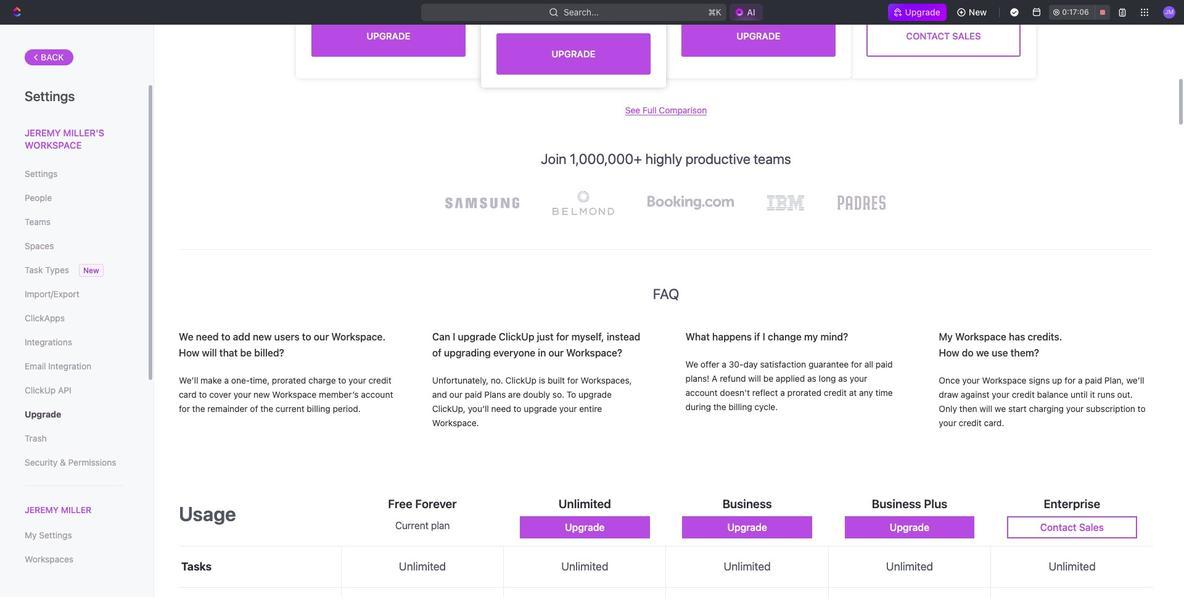 Task type: describe. For each thing, give the bounding box(es) containing it.
permissions
[[68, 457, 116, 468]]

plans!
[[686, 373, 710, 384]]

comparison
[[659, 105, 707, 115]]

guarantee
[[809, 359, 849, 369]]

so.
[[553, 389, 565, 400]]

one-
[[231, 375, 250, 385]]

applied
[[776, 373, 806, 384]]

paid for what happens if i change my mind?
[[876, 359, 893, 369]]

teams link
[[25, 212, 123, 233]]

instead
[[607, 331, 641, 342]]

tasks
[[181, 560, 212, 573]]

for for unfortunately, no. clickup is built for workspaces, and our paid plans are doubly so. to upgrade clickup, you'll need to upgrade your entire workspace.
[[568, 375, 579, 385]]

we'll
[[1127, 375, 1145, 385]]

in
[[538, 347, 546, 358]]

your inside unfortunately, no. clickup is built for workspaces, and our paid plans are doubly so. to upgrade clickup, you'll need to upgrade your entire workspace.
[[560, 403, 577, 414]]

upgrade button for unlimited
[[520, 516, 650, 539]]

0:17:06 button
[[1050, 5, 1111, 20]]

people
[[25, 193, 52, 203]]

remainder
[[208, 403, 248, 414]]

upgrade button for business
[[683, 516, 813, 539]]

0 vertical spatial sales
[[953, 30, 982, 41]]

runs
[[1098, 389, 1116, 400]]

up
[[1053, 375, 1063, 385]]

paid for can i upgrade clickup just for myself, instead of upgrading everyone in our workspace?
[[465, 389, 482, 400]]

our inside we need to add new users to our workspace. how will that be billed?
[[314, 331, 329, 342]]

upgrading
[[444, 347, 491, 358]]

just
[[537, 331, 554, 342]]

new inside settings element
[[83, 266, 99, 275]]

back
[[41, 52, 64, 62]]

we for we need to add new users to our workspace. how will that be billed?
[[179, 331, 194, 342]]

built
[[548, 375, 565, 385]]

email integration
[[25, 361, 91, 372]]

everyone
[[494, 347, 536, 358]]

doubly
[[523, 389, 551, 400]]

see full comparison
[[626, 105, 707, 115]]

miller
[[61, 505, 92, 515]]

subscription
[[1087, 403, 1136, 414]]

workspace inside we'll make a one-time, prorated charge to your credit card to cover your new workspace member's account for the remainder of the current billing period.
[[272, 389, 317, 400]]

be inside we need to add new users to our workspace. how will that be billed?
[[240, 347, 252, 358]]

ai button
[[730, 4, 763, 21]]

a inside the 'once your workspace signs up for a paid plan, we'll draw against your credit balance until it runs out. only then will we start charging your subscription to your credit card.'
[[1079, 375, 1084, 385]]

0 horizontal spatial the
[[192, 403, 205, 414]]

a left 30-
[[722, 359, 727, 369]]

miller's
[[63, 127, 104, 138]]

clickup,
[[433, 403, 466, 414]]

1 as from the left
[[808, 373, 817, 384]]

business for business plus
[[872, 497, 922, 511]]

will inside the 'once your workspace signs up for a paid plan, we'll draw against your credit balance until it runs out. only then will we start charging your subscription to your credit card.'
[[980, 403, 993, 414]]

billing inside we'll make a one-time, prorated charge to your credit card to cover your new workspace member's account for the remainder of the current billing period.
[[307, 403, 331, 414]]

paid inside the 'once your workspace signs up for a paid plan, we'll draw against your credit balance until it runs out. only then will we start charging your subscription to your credit card.'
[[1086, 375, 1103, 385]]

my workspace has credits. how do we use them?
[[940, 331, 1063, 358]]

use
[[992, 347, 1009, 358]]

settings link
[[25, 164, 123, 185]]

billing inside we offer a 30-day satisfaction guarantee for all paid plans! a refund will be applied as long as your account doesn't reflect a prorated credit at any time during the billing cycle.
[[729, 402, 753, 412]]

2 vertical spatial settings
[[39, 530, 72, 541]]

upgrade button for business plus
[[845, 516, 975, 539]]

be inside we offer a 30-day satisfaction guarantee for all paid plans! a refund will be applied as long as your account doesn't reflect a prorated credit at any time during the billing cycle.
[[764, 373, 774, 384]]

card.
[[985, 418, 1005, 428]]

start
[[1009, 403, 1028, 414]]

your inside we offer a 30-day satisfaction guarantee for all paid plans! a refund will be applied as long as your account doesn't reflect a prorated credit at any time during the billing cycle.
[[850, 373, 868, 384]]

prorated inside we offer a 30-day satisfaction guarantee for all paid plans! a refund will be applied as long as your account doesn't reflect a prorated credit at any time during the billing cycle.
[[788, 387, 822, 398]]

we inside the 'once your workspace signs up for a paid plan, we'll draw against your credit balance until it runs out. only then will we start charging your subscription to your credit card.'
[[995, 403, 1007, 414]]

0 vertical spatial contact sales
[[907, 30, 982, 41]]

1,000,000+
[[570, 151, 643, 167]]

card
[[179, 389, 197, 400]]

is
[[539, 375, 546, 385]]

back link
[[25, 49, 73, 65]]

1 vertical spatial upgrade link
[[25, 404, 123, 425]]

credit inside we offer a 30-day satisfaction guarantee for all paid plans! a refund will be applied as long as your account doesn't reflect a prorated credit at any time during the billing cycle.
[[824, 387, 847, 398]]

workspaces link
[[25, 549, 123, 570]]

until
[[1071, 389, 1089, 400]]

workspace inside my workspace has credits. how do we use them?
[[956, 331, 1007, 342]]

2 i from the left
[[763, 331, 766, 342]]

1 horizontal spatial the
[[261, 403, 273, 414]]

search...
[[564, 7, 599, 17]]

need inside unfortunately, no. clickup is built for workspaces, and our paid plans are doubly so. to upgrade clickup, you'll need to upgrade your entire workspace.
[[492, 403, 512, 414]]

my settings link
[[25, 525, 123, 546]]

a down applied
[[781, 387, 786, 398]]

upgrade inside can i upgrade clickup just for myself, instead of upgrading everyone in our workspace?
[[458, 331, 497, 342]]

clickup api
[[25, 385, 71, 396]]

if
[[755, 331, 761, 342]]

clickup api link
[[25, 380, 123, 401]]

out.
[[1118, 389, 1134, 400]]

of inside we'll make a one-time, prorated charge to your credit card to cover your new workspace member's account for the remainder of the current billing period.
[[250, 403, 258, 414]]

once your workspace signs up for a paid plan, we'll draw against your credit balance until it runs out. only then will we start charging your subscription to your credit card.
[[940, 375, 1146, 428]]

integration
[[48, 361, 91, 372]]

highly
[[646, 151, 683, 167]]

for for can i upgrade clickup just for myself, instead of upgrading everyone in our workspace?
[[557, 331, 569, 342]]

api
[[58, 385, 71, 396]]

1 vertical spatial settings
[[25, 168, 58, 179]]

types
[[45, 265, 69, 275]]

period.
[[333, 403, 361, 414]]

myself,
[[572, 331, 605, 342]]

all
[[865, 359, 874, 369]]

see
[[626, 105, 641, 115]]

of inside can i upgrade clickup just for myself, instead of upgrading everyone in our workspace?
[[433, 347, 442, 358]]

1 horizontal spatial upgrade link
[[888, 4, 947, 21]]

clickapps
[[25, 313, 65, 323]]

unfortunately,
[[433, 375, 489, 385]]

my settings
[[25, 530, 72, 541]]

to inside unfortunately, no. clickup is built for workspaces, and our paid plans are doubly so. to upgrade clickup, you'll need to upgrade your entire workspace.
[[514, 403, 522, 414]]

plan
[[431, 520, 450, 531]]

⌘k
[[709, 7, 722, 17]]

we offer a 30-day satisfaction guarantee for all paid plans! a refund will be applied as long as your account doesn't reflect a prorated credit at any time during the billing cycle.
[[686, 359, 894, 412]]

belmond logo image
[[547, 185, 621, 221]]

them?
[[1011, 347, 1040, 358]]

credits.
[[1028, 331, 1063, 342]]

to
[[567, 389, 577, 400]]

jeremy miller
[[25, 505, 92, 515]]

to up member's
[[338, 375, 346, 385]]

your down until
[[1067, 403, 1085, 414]]

new button
[[952, 2, 995, 22]]

1 horizontal spatial upgrade
[[524, 403, 557, 414]]

a inside we'll make a one-time, prorated charge to your credit card to cover your new workspace member's account for the remainder of the current billing period.
[[224, 375, 229, 385]]

faq
[[653, 286, 680, 302]]

and
[[433, 389, 447, 400]]

only
[[940, 403, 958, 414]]

jm
[[1166, 8, 1175, 16]]

refund
[[720, 373, 746, 384]]

your up against
[[963, 375, 981, 385]]

clickapps link
[[25, 308, 123, 329]]



Task type: locate. For each thing, give the bounding box(es) containing it.
my inside my settings link
[[25, 530, 37, 541]]

1 horizontal spatial account
[[686, 387, 718, 398]]

upgrade link left the new button
[[888, 4, 947, 21]]

1 vertical spatial workspace.
[[433, 418, 479, 428]]

contact inside button
[[1041, 522, 1077, 533]]

to right users
[[302, 331, 311, 342]]

0 horizontal spatial upgrade button
[[520, 516, 650, 539]]

make
[[201, 375, 222, 385]]

my up once
[[940, 331, 954, 342]]

workspace up do
[[956, 331, 1007, 342]]

to right "card"
[[199, 389, 207, 400]]

2 vertical spatial upgrade
[[524, 403, 557, 414]]

balance
[[1038, 389, 1069, 400]]

for for once your workspace signs up for a paid plan, we'll draw against your credit balance until it runs out. only then will we start charging your subscription to your credit card.
[[1065, 375, 1077, 385]]

0 horizontal spatial my
[[25, 530, 37, 541]]

change
[[768, 331, 802, 342]]

current
[[276, 403, 305, 414]]

clickup up everyone
[[499, 331, 535, 342]]

i
[[453, 331, 456, 342], [763, 331, 766, 342]]

paid up it
[[1086, 375, 1103, 385]]

0 horizontal spatial business
[[723, 497, 773, 511]]

sales
[[953, 30, 982, 41], [1080, 522, 1105, 533]]

need left add
[[196, 331, 219, 342]]

paid
[[876, 359, 893, 369], [1086, 375, 1103, 385], [465, 389, 482, 400]]

1 i from the left
[[453, 331, 456, 342]]

1 vertical spatial upgrade
[[579, 389, 612, 400]]

workspace inside jeremy miller's workspace
[[25, 139, 82, 150]]

my
[[940, 331, 954, 342], [25, 530, 37, 541]]

your up the start
[[993, 389, 1010, 400]]

i inside can i upgrade clickup just for myself, instead of upgrading everyone in our workspace?
[[453, 331, 456, 342]]

free
[[388, 497, 413, 511]]

workspace. up charge
[[332, 331, 386, 342]]

ai
[[748, 7, 756, 17]]

upgrade up "upgrading" at the bottom left
[[458, 331, 497, 342]]

settings down back link
[[25, 88, 75, 104]]

0 horizontal spatial be
[[240, 347, 252, 358]]

1 horizontal spatial my
[[940, 331, 954, 342]]

0 horizontal spatial upgrade
[[458, 331, 497, 342]]

1 vertical spatial prorated
[[788, 387, 822, 398]]

0 horizontal spatial paid
[[465, 389, 482, 400]]

mind?
[[821, 331, 849, 342]]

3 upgrade button from the left
[[845, 516, 975, 539]]

our down unfortunately,
[[450, 389, 463, 400]]

my up workspaces
[[25, 530, 37, 541]]

will down day
[[749, 373, 762, 384]]

settings up workspaces
[[39, 530, 72, 541]]

be down add
[[240, 347, 252, 358]]

credit down then at right bottom
[[960, 418, 982, 428]]

0 vertical spatial our
[[314, 331, 329, 342]]

jeremy left miller's
[[25, 127, 61, 138]]

1 vertical spatial paid
[[1086, 375, 1103, 385]]

1 horizontal spatial paid
[[876, 359, 893, 369]]

1 horizontal spatial business
[[872, 497, 922, 511]]

how left do
[[940, 347, 960, 358]]

clickup inside settings element
[[25, 385, 56, 396]]

workspace. down clickup,
[[433, 418, 479, 428]]

happens
[[713, 331, 752, 342]]

for inside the 'once your workspace signs up for a paid plan, we'll draw against your credit balance until it runs out. only then will we start charging your subscription to your credit card.'
[[1065, 375, 1077, 385]]

new up billed?
[[253, 331, 272, 342]]

business plus
[[872, 497, 948, 511]]

your up at
[[850, 373, 868, 384]]

upgrade
[[458, 331, 497, 342], [579, 389, 612, 400], [524, 403, 557, 414]]

the down doesn't
[[714, 402, 727, 412]]

1 horizontal spatial need
[[492, 403, 512, 414]]

to left add
[[221, 331, 231, 342]]

credit up the start
[[1013, 389, 1036, 400]]

prorated down applied
[[788, 387, 822, 398]]

2 horizontal spatial upgrade
[[579, 389, 612, 400]]

account right member's
[[361, 389, 393, 400]]

settings up people on the left
[[25, 168, 58, 179]]

join 1,000,000+ highly productive teams
[[541, 151, 792, 167]]

account inside we offer a 30-day satisfaction guarantee for all paid plans! a refund will be applied as long as your account doesn't reflect a prorated credit at any time during the billing cycle.
[[686, 387, 718, 398]]

0 horizontal spatial upgrade link
[[25, 404, 123, 425]]

0 vertical spatial settings
[[25, 88, 75, 104]]

1 horizontal spatial contact
[[1041, 522, 1077, 533]]

paid inside unfortunately, no. clickup is built for workspaces, and our paid plans are doubly so. to upgrade clickup, you'll need to upgrade your entire workspace.
[[465, 389, 482, 400]]

my inside my workspace has credits. how do we use them?
[[940, 331, 954, 342]]

will up card.
[[980, 403, 993, 414]]

1 vertical spatial contact
[[1041, 522, 1077, 533]]

upgrade up entire
[[579, 389, 612, 400]]

free forever
[[388, 497, 457, 511]]

0 vertical spatial we
[[179, 331, 194, 342]]

2 upgrade button from the left
[[683, 516, 813, 539]]

2 vertical spatial will
[[980, 403, 993, 414]]

business for business
[[723, 497, 773, 511]]

&
[[60, 457, 66, 468]]

plus
[[925, 497, 948, 511]]

for right up
[[1065, 375, 1077, 385]]

unfortunately, no. clickup is built for workspaces, and our paid plans are doubly so. to upgrade clickup, you'll need to upgrade your entire workspace.
[[433, 375, 632, 428]]

the down "card"
[[192, 403, 205, 414]]

enterprise
[[1045, 497, 1101, 511]]

settings
[[25, 88, 75, 104], [25, 168, 58, 179], [39, 530, 72, 541]]

a
[[722, 359, 727, 369], [224, 375, 229, 385], [1079, 375, 1084, 385], [781, 387, 786, 398]]

our inside can i upgrade clickup just for myself, instead of upgrading everyone in our workspace?
[[549, 347, 564, 358]]

to inside the 'once your workspace signs up for a paid plan, we'll draw against your credit balance until it runs out. only then will we start charging your subscription to your credit card.'
[[1138, 403, 1146, 414]]

for up to at bottom
[[568, 375, 579, 385]]

1 horizontal spatial prorated
[[788, 387, 822, 398]]

1 vertical spatial sales
[[1080, 522, 1105, 533]]

0 horizontal spatial sales
[[953, 30, 982, 41]]

credit inside we'll make a one-time, prorated charge to your credit card to cover your new workspace member's account for the remainder of the current billing period.
[[369, 375, 392, 385]]

email
[[25, 361, 46, 372]]

prorated inside we'll make a one-time, prorated charge to your credit card to cover your new workspace member's account for the remainder of the current billing period.
[[272, 375, 306, 385]]

doesn't
[[720, 387, 750, 398]]

we right do
[[977, 347, 990, 358]]

for inside we offer a 30-day satisfaction guarantee for all paid plans! a refund will be applied as long as your account doesn't reflect a prorated credit at any time during the billing cycle.
[[852, 359, 863, 369]]

2 jeremy from the top
[[25, 505, 59, 515]]

our right users
[[314, 331, 329, 342]]

1 vertical spatial new
[[83, 266, 99, 275]]

1 vertical spatial we
[[686, 359, 699, 369]]

of down can
[[433, 347, 442, 358]]

booking logo image
[[642, 190, 741, 216]]

1 horizontal spatial billing
[[729, 402, 753, 412]]

1 vertical spatial jeremy
[[25, 505, 59, 515]]

will left that
[[202, 347, 217, 358]]

account up during
[[686, 387, 718, 398]]

workspace. inside unfortunately, no. clickup is built for workspaces, and our paid plans are doubly so. to upgrade clickup, you'll need to upgrade your entire workspace.
[[433, 418, 479, 428]]

2 how from the left
[[940, 347, 960, 358]]

billing down member's
[[307, 403, 331, 414]]

0 horizontal spatial contact sales
[[907, 30, 982, 41]]

sales down enterprise
[[1080, 522, 1105, 533]]

need inside we need to add new users to our workspace. how will that be billed?
[[196, 331, 219, 342]]

how up we'll
[[179, 347, 200, 358]]

1 vertical spatial we
[[995, 403, 1007, 414]]

new
[[253, 331, 272, 342], [254, 389, 270, 400]]

what
[[686, 331, 710, 342]]

your down to at bottom
[[560, 403, 577, 414]]

we inside my workspace has credits. how do we use them?
[[977, 347, 990, 358]]

0 horizontal spatial we
[[179, 331, 194, 342]]

we for we offer a 30-day satisfaction guarantee for all paid plans! a refund will be applied as long as your account doesn't reflect a prorated credit at any time during the billing cycle.
[[686, 359, 699, 369]]

paid up you'll
[[465, 389, 482, 400]]

0 vertical spatial upgrade link
[[888, 4, 947, 21]]

during
[[686, 402, 712, 412]]

2 horizontal spatial the
[[714, 402, 727, 412]]

1 upgrade button from the left
[[520, 516, 650, 539]]

we
[[977, 347, 990, 358], [995, 403, 1007, 414]]

unlimited
[[559, 497, 612, 511], [399, 560, 446, 573], [562, 560, 609, 573], [724, 560, 771, 573], [887, 560, 934, 573], [1049, 560, 1097, 573]]

new inside the new button
[[969, 7, 988, 17]]

usage
[[179, 502, 236, 526]]

be
[[240, 347, 252, 358], [764, 373, 774, 384]]

0 horizontal spatial need
[[196, 331, 219, 342]]

jeremy miller's workspace
[[25, 127, 104, 150]]

1 horizontal spatial contact sales
[[1041, 522, 1105, 533]]

contact sales down the new button
[[907, 30, 982, 41]]

0 horizontal spatial contact
[[907, 30, 951, 41]]

0 vertical spatial we
[[977, 347, 990, 358]]

2 vertical spatial paid
[[465, 389, 482, 400]]

1 horizontal spatial sales
[[1080, 522, 1105, 533]]

0 horizontal spatial prorated
[[272, 375, 306, 385]]

0 horizontal spatial we
[[977, 347, 990, 358]]

has
[[1010, 331, 1026, 342]]

plan,
[[1105, 375, 1125, 385]]

i right can
[[453, 331, 456, 342]]

clickup left the api
[[25, 385, 56, 396]]

1 vertical spatial need
[[492, 403, 512, 414]]

0 horizontal spatial i
[[453, 331, 456, 342]]

time,
[[250, 375, 270, 385]]

reflect
[[753, 387, 779, 398]]

1 horizontal spatial we
[[686, 359, 699, 369]]

long
[[819, 373, 837, 384]]

1 horizontal spatial i
[[763, 331, 766, 342]]

for down "card"
[[179, 403, 190, 414]]

for left all
[[852, 359, 863, 369]]

1 vertical spatial will
[[749, 373, 762, 384]]

samsung logo image
[[439, 191, 526, 214]]

to down are
[[514, 403, 522, 414]]

workspace down miller's
[[25, 139, 82, 150]]

1 jeremy from the top
[[25, 127, 61, 138]]

cover
[[209, 389, 231, 400]]

1 business from the left
[[723, 497, 773, 511]]

ibm logo image
[[762, 189, 811, 217]]

we'll make a one-time, prorated charge to your credit card to cover your new workspace member's account for the remainder of the current billing period.
[[179, 375, 393, 414]]

we up card.
[[995, 403, 1007, 414]]

clickup up are
[[506, 375, 537, 385]]

0 vertical spatial prorated
[[272, 375, 306, 385]]

against
[[961, 389, 990, 400]]

jeremy inside jeremy miller's workspace
[[25, 127, 61, 138]]

will inside we need to add new users to our workspace. how will that be billed?
[[202, 347, 217, 358]]

0 vertical spatial paid
[[876, 359, 893, 369]]

will inside we offer a 30-day satisfaction guarantee for all paid plans! a refund will be applied as long as your account doesn't reflect a prorated credit at any time during the billing cycle.
[[749, 373, 762, 384]]

0 vertical spatial my
[[940, 331, 954, 342]]

2 horizontal spatial will
[[980, 403, 993, 414]]

2 horizontal spatial our
[[549, 347, 564, 358]]

how inside my workspace has credits. how do we use them?
[[940, 347, 960, 358]]

my for my workspace has credits. how do we use them?
[[940, 331, 954, 342]]

credit down long
[[824, 387, 847, 398]]

that
[[220, 347, 238, 358]]

clickup inside can i upgrade clickup just for myself, instead of upgrading everyone in our workspace?
[[499, 331, 535, 342]]

trash link
[[25, 428, 123, 449]]

credit
[[369, 375, 392, 385], [824, 387, 847, 398], [1013, 389, 1036, 400], [960, 418, 982, 428]]

0 horizontal spatial workspace.
[[332, 331, 386, 342]]

once
[[940, 375, 961, 385]]

be up reflect
[[764, 373, 774, 384]]

workspace. inside we need to add new users to our workspace. how will that be billed?
[[332, 331, 386, 342]]

jeremy for jeremy miller
[[25, 505, 59, 515]]

your up member's
[[349, 375, 366, 385]]

settings element
[[0, 25, 154, 597]]

productive
[[686, 151, 751, 167]]

our inside unfortunately, no. clickup is built for workspaces, and our paid plans are doubly so. to upgrade clickup, you'll need to upgrade your entire workspace.
[[450, 389, 463, 400]]

we
[[179, 331, 194, 342], [686, 359, 699, 369]]

our right the in
[[549, 347, 564, 358]]

0 vertical spatial be
[[240, 347, 252, 358]]

jeremy up my settings
[[25, 505, 59, 515]]

1 how from the left
[[179, 347, 200, 358]]

integrations
[[25, 337, 72, 347]]

0 vertical spatial contact
[[907, 30, 951, 41]]

as right long
[[839, 373, 848, 384]]

my
[[805, 331, 819, 342]]

security & permissions link
[[25, 452, 123, 473]]

we need to add new users to our workspace. how will that be billed?
[[179, 331, 386, 358]]

how inside we need to add new users to our workspace. how will that be billed?
[[179, 347, 200, 358]]

1 vertical spatial contact sales
[[1041, 522, 1105, 533]]

1 horizontal spatial how
[[940, 347, 960, 358]]

the inside we offer a 30-day satisfaction guarantee for all paid plans! a refund will be applied as long as your account doesn't reflect a prorated credit at any time during the billing cycle.
[[714, 402, 727, 412]]

1 horizontal spatial upgrade button
[[683, 516, 813, 539]]

we up plans!
[[686, 359, 699, 369]]

at
[[850, 387, 857, 398]]

to
[[221, 331, 231, 342], [302, 331, 311, 342], [338, 375, 346, 385], [199, 389, 207, 400], [514, 403, 522, 414], [1138, 403, 1146, 414]]

a left one-
[[224, 375, 229, 385]]

task
[[25, 265, 43, 275]]

1 horizontal spatial our
[[450, 389, 463, 400]]

0 horizontal spatial how
[[179, 347, 200, 358]]

add
[[233, 331, 251, 342]]

we'll
[[179, 375, 198, 385]]

day
[[744, 359, 758, 369]]

2 business from the left
[[872, 497, 922, 511]]

we up we'll
[[179, 331, 194, 342]]

prorated up current
[[272, 375, 306, 385]]

1 horizontal spatial be
[[764, 373, 774, 384]]

2 horizontal spatial upgrade button
[[845, 516, 975, 539]]

1 horizontal spatial will
[[749, 373, 762, 384]]

0 vertical spatial upgrade
[[458, 331, 497, 342]]

1 horizontal spatial workspace.
[[433, 418, 479, 428]]

0 horizontal spatial billing
[[307, 403, 331, 414]]

0 horizontal spatial new
[[83, 266, 99, 275]]

1 vertical spatial my
[[25, 530, 37, 541]]

0 horizontal spatial account
[[361, 389, 393, 400]]

paid right all
[[876, 359, 893, 369]]

my for my settings
[[25, 530, 37, 541]]

it
[[1091, 389, 1096, 400]]

your down one-
[[234, 389, 251, 400]]

sales inside button
[[1080, 522, 1105, 533]]

satisfaction
[[761, 359, 807, 369]]

sales down the new button
[[953, 30, 982, 41]]

1 vertical spatial of
[[250, 403, 258, 414]]

0 vertical spatial jeremy
[[25, 127, 61, 138]]

draw
[[940, 389, 959, 400]]

padres logo image
[[832, 190, 894, 216]]

0 vertical spatial new
[[969, 7, 988, 17]]

jeremy for jeremy miller's workspace
[[25, 127, 61, 138]]

1 vertical spatial our
[[549, 347, 564, 358]]

account inside we'll make a one-time, prorated charge to your credit card to cover your new workspace member's account for the remainder of the current billing period.
[[361, 389, 393, 400]]

jm button
[[1160, 2, 1180, 22]]

0 horizontal spatial will
[[202, 347, 217, 358]]

a up until
[[1079, 375, 1084, 385]]

0 vertical spatial will
[[202, 347, 217, 358]]

workspace up current
[[272, 389, 317, 400]]

1 horizontal spatial of
[[433, 347, 442, 358]]

people link
[[25, 188, 123, 209]]

for right just at bottom left
[[557, 331, 569, 342]]

the left current
[[261, 403, 273, 414]]

spaces
[[25, 241, 54, 251]]

1 vertical spatial be
[[764, 373, 774, 384]]

upgrade down 'doubly' on the bottom left
[[524, 403, 557, 414]]

contact sales inside button
[[1041, 522, 1105, 533]]

we inside we need to add new users to our workspace. how will that be billed?
[[179, 331, 194, 342]]

1 vertical spatial new
[[254, 389, 270, 400]]

billing
[[729, 402, 753, 412], [307, 403, 331, 414]]

do
[[963, 347, 974, 358]]

paid inside we offer a 30-day satisfaction guarantee for all paid plans! a refund will be applied as long as your account doesn't reflect a prorated credit at any time during the billing cycle.
[[876, 359, 893, 369]]

i right if
[[763, 331, 766, 342]]

1 horizontal spatial as
[[839, 373, 848, 384]]

0 vertical spatial need
[[196, 331, 219, 342]]

we inside we offer a 30-day satisfaction guarantee for all paid plans! a refund will be applied as long as your account doesn't reflect a prorated credit at any time during the billing cycle.
[[686, 359, 699, 369]]

upgrade link
[[888, 4, 947, 21], [25, 404, 123, 425]]

need down plans
[[492, 403, 512, 414]]

new inside we need to add new users to our workspace. how will that be billed?
[[253, 331, 272, 342]]

0 vertical spatial workspace.
[[332, 331, 386, 342]]

of right remainder
[[250, 403, 258, 414]]

email integration link
[[25, 356, 123, 377]]

forever
[[415, 497, 457, 511]]

clickup inside unfortunately, no. clickup is built for workspaces, and our paid plans are doubly so. to upgrade clickup, you'll need to upgrade your entire workspace.
[[506, 375, 537, 385]]

credit right charge
[[369, 375, 392, 385]]

workspace down "use"
[[983, 375, 1027, 385]]

your down only
[[940, 418, 957, 428]]

contact sales down enterprise
[[1041, 522, 1105, 533]]

workspace inside the 'once your workspace signs up for a paid plan, we'll draw against your credit balance until it runs out. only then will we start charging your subscription to your credit card.'
[[983, 375, 1027, 385]]

1 horizontal spatial we
[[995, 403, 1007, 414]]

2 vertical spatial our
[[450, 389, 463, 400]]

2 horizontal spatial paid
[[1086, 375, 1103, 385]]

billing down doesn't
[[729, 402, 753, 412]]

0 horizontal spatial as
[[808, 373, 817, 384]]

for inside can i upgrade clickup just for myself, instead of upgrading everyone in our workspace?
[[557, 331, 569, 342]]

time
[[876, 387, 894, 398]]

to down we'll
[[1138, 403, 1146, 414]]

for inside unfortunately, no. clickup is built for workspaces, and our paid plans are doubly so. to upgrade clickup, you'll need to upgrade your entire workspace.
[[568, 375, 579, 385]]

for inside we'll make a one-time, prorated charge to your credit card to cover your new workspace member's account for the remainder of the current billing period.
[[179, 403, 190, 414]]

as left long
[[808, 373, 817, 384]]

workspace.
[[332, 331, 386, 342], [433, 418, 479, 428]]

0 horizontal spatial our
[[314, 331, 329, 342]]

current plan
[[395, 520, 450, 531]]

integrations link
[[25, 332, 123, 353]]

new inside we'll make a one-time, prorated charge to your credit card to cover your new workspace member's account for the remainder of the current billing period.
[[254, 389, 270, 400]]

cycle.
[[755, 402, 778, 412]]

0 vertical spatial of
[[433, 347, 442, 358]]

1 horizontal spatial new
[[969, 7, 988, 17]]

0 horizontal spatial of
[[250, 403, 258, 414]]

upgrade link up trash link
[[25, 404, 123, 425]]

security & permissions
[[25, 457, 116, 468]]

2 as from the left
[[839, 373, 848, 384]]

upgrade inside settings element
[[25, 409, 61, 420]]

contact sales button
[[1008, 516, 1138, 539]]

new down 'time,'
[[254, 389, 270, 400]]



Task type: vqa. For each thing, say whether or not it's contained in the screenshot.


